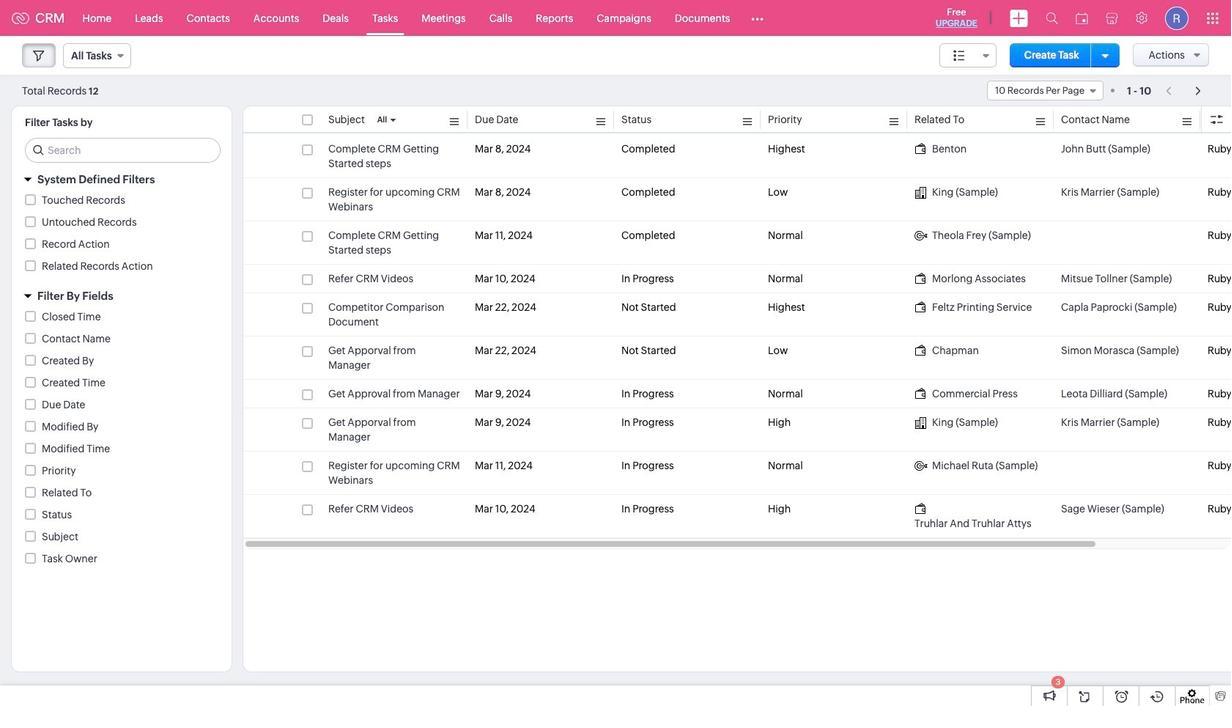 Task type: vqa. For each thing, say whether or not it's contained in the screenshot.
Automation dropdown button
no



Task type: locate. For each thing, give the bounding box(es) containing it.
None field
[[63, 43, 131, 68], [940, 43, 997, 67], [987, 81, 1104, 100], [63, 43, 131, 68], [987, 81, 1104, 100]]

Search text field
[[26, 139, 220, 162]]

search element
[[1037, 0, 1067, 36]]

Other Modules field
[[742, 6, 774, 30]]

logo image
[[12, 12, 29, 24]]

profile element
[[1157, 0, 1198, 36]]

size image
[[954, 49, 965, 62]]

calendar image
[[1076, 12, 1089, 24]]

row group
[[243, 135, 1232, 538]]

none field size
[[940, 43, 997, 67]]



Task type: describe. For each thing, give the bounding box(es) containing it.
profile image
[[1166, 6, 1189, 30]]

search image
[[1046, 12, 1059, 24]]

create menu image
[[1010, 9, 1029, 27]]

create menu element
[[1001, 0, 1037, 36]]



